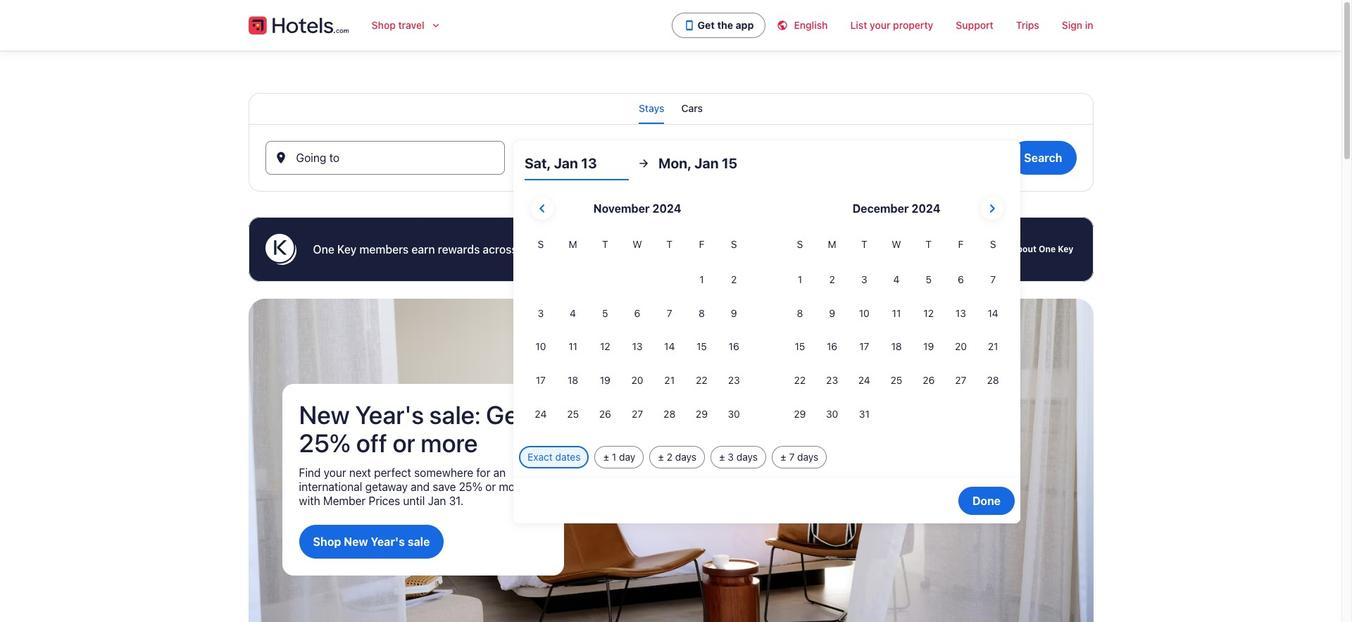 Task type: describe. For each thing, give the bounding box(es) containing it.
19 for left 19 button
[[600, 374, 611, 386]]

0 vertical spatial 19 button
[[913, 331, 945, 363]]

1 8 button from the left
[[686, 297, 718, 329]]

save
[[433, 481, 456, 493]]

december
[[853, 202, 909, 215]]

1 horizontal spatial 27 button
[[945, 365, 978, 397]]

done button
[[959, 487, 1015, 515]]

2 8 button from the left
[[784, 297, 817, 329]]

19 for the topmost 19 button
[[924, 341, 935, 353]]

0 vertical spatial 6 button
[[945, 264, 978, 296]]

an
[[494, 467, 506, 479]]

1 vertical spatial 28 button
[[654, 398, 686, 430]]

sign in button
[[1051, 11, 1105, 39]]

1 horizontal spatial one
[[1039, 244, 1056, 254]]

next
[[349, 467, 371, 479]]

directional image
[[638, 157, 650, 170]]

1 horizontal spatial get
[[698, 19, 715, 31]]

4 s from the left
[[991, 238, 997, 250]]

1 s from the left
[[538, 238, 544, 250]]

shop new year's sale
[[313, 536, 430, 548]]

1 horizontal spatial 4 button
[[881, 264, 913, 296]]

support
[[957, 19, 994, 31]]

1 vertical spatial new
[[344, 536, 368, 548]]

the
[[718, 19, 734, 31]]

jan inside find your next perfect somewhere for an international getaway and save 25% or more with member prices until jan 31.
[[428, 495, 446, 507]]

one key members earn rewards across expedia, hotels.com, and vrbo
[[313, 243, 681, 256]]

search
[[1025, 152, 1063, 164]]

6 inside december 2024 element
[[958, 273, 965, 285]]

0 horizontal spatial key
[[337, 243, 357, 256]]

4 inside november 2024 element
[[570, 307, 576, 319]]

somewhere
[[414, 467, 474, 479]]

17 inside november 2024 element
[[536, 374, 546, 386]]

key inside learn about one key link
[[1059, 244, 1074, 254]]

sat,
[[525, 155, 551, 171]]

0 horizontal spatial 13 button
[[622, 331, 654, 363]]

until
[[403, 495, 425, 507]]

29 for 29 button within november 2024 element
[[696, 408, 708, 420]]

2 button for december 2024
[[817, 264, 849, 296]]

perfect
[[374, 467, 412, 479]]

0 horizontal spatial 17 button
[[525, 365, 557, 397]]

search button
[[1011, 141, 1077, 175]]

0 horizontal spatial 11 button
[[557, 331, 589, 363]]

your for list
[[870, 19, 891, 31]]

1 23 button from the left
[[718, 365, 751, 397]]

1 vertical spatial 24
[[535, 408, 547, 420]]

0 vertical spatial 3 button
[[849, 264, 881, 296]]

13 inside jan 13 - jan 15 button
[[566, 157, 578, 170]]

application inside "new year's sale: get 25% off or more" main content
[[525, 192, 1010, 432]]

stays
[[639, 102, 665, 114]]

± for ± 2 days
[[658, 451, 664, 463]]

international
[[299, 481, 362, 493]]

13 inside sat, jan 13 button
[[582, 155, 597, 171]]

prices
[[369, 495, 400, 507]]

earn
[[412, 243, 435, 256]]

exact
[[528, 451, 553, 463]]

2024 for november 2024
[[653, 202, 682, 215]]

1 22 button from the left
[[686, 365, 718, 397]]

more inside new year's sale: get 25% off or more
[[421, 428, 478, 458]]

± 7 days
[[781, 451, 819, 463]]

2 23 button from the left
[[817, 365, 849, 397]]

1 for december 2024
[[798, 273, 803, 285]]

0 vertical spatial 28 button
[[978, 365, 1010, 397]]

get the app
[[698, 19, 754, 31]]

sat, jan 13
[[525, 155, 597, 171]]

0 vertical spatial 24 button
[[849, 365, 881, 397]]

small image
[[778, 20, 794, 31]]

29 button inside november 2024 element
[[686, 398, 718, 430]]

0 horizontal spatial 14 button
[[654, 331, 686, 363]]

new year's sale: get 25% off or more
[[299, 400, 527, 458]]

2 22 button from the left
[[784, 365, 817, 397]]

3 t from the left
[[862, 238, 868, 250]]

stays link
[[639, 93, 665, 124]]

12 button inside november 2024 element
[[589, 331, 622, 363]]

support link
[[945, 11, 1005, 39]]

0 horizontal spatial one
[[313, 243, 335, 256]]

previous month image
[[534, 200, 551, 217]]

2 s from the left
[[731, 238, 737, 250]]

1 vertical spatial 21 button
[[654, 365, 686, 397]]

sat, jan 13 button
[[525, 147, 629, 180]]

download the app button image
[[684, 20, 695, 31]]

learn
[[987, 244, 1010, 254]]

1 button for december 2024
[[784, 264, 817, 296]]

2024 for december 2024
[[912, 202, 941, 215]]

about
[[1013, 244, 1037, 254]]

0 horizontal spatial 4 button
[[557, 297, 589, 329]]

1 horizontal spatial 3
[[728, 451, 734, 463]]

shop for shop travel
[[372, 19, 396, 31]]

jan 13 - jan 15
[[545, 157, 622, 170]]

31.
[[449, 495, 464, 507]]

get the app link
[[672, 13, 766, 38]]

10 inside november 2024 element
[[536, 341, 546, 353]]

f for november 2024
[[699, 238, 705, 250]]

0 vertical spatial 11 button
[[881, 297, 913, 329]]

1 horizontal spatial 5 button
[[913, 264, 945, 296]]

1 vertical spatial 18 button
[[557, 365, 589, 397]]

vrbo
[[656, 243, 681, 256]]

15 inside november 2024 element
[[697, 341, 707, 353]]

28 inside november 2024 element
[[664, 408, 676, 420]]

5 inside november 2024 element
[[603, 307, 609, 319]]

cars
[[682, 102, 703, 114]]

7 button inside december 2024 element
[[978, 264, 1010, 296]]

1 30 button from the left
[[718, 398, 751, 430]]

learn about one key link
[[984, 238, 1077, 261]]

0 horizontal spatial 3 button
[[525, 297, 557, 329]]

app
[[736, 19, 754, 31]]

shop for shop new year's sale
[[313, 536, 341, 548]]

7 for "7" "button" inside december 2024 element
[[991, 273, 996, 285]]

1 horizontal spatial 10 button
[[849, 297, 881, 329]]

off
[[356, 428, 387, 458]]

1 for november 2024
[[700, 273, 704, 285]]

1 horizontal spatial 21 button
[[978, 331, 1010, 363]]

17 inside december 2024 element
[[860, 341, 870, 353]]

13 inside december 2024 element
[[956, 307, 967, 319]]

31 button
[[849, 398, 881, 430]]

7 button inside november 2024 element
[[654, 297, 686, 329]]

hotels.com,
[[568, 243, 631, 256]]

± for ± 3 days
[[719, 451, 726, 463]]

rewards
[[438, 243, 480, 256]]

2 vertical spatial 7
[[790, 451, 795, 463]]

29 button inside december 2024 element
[[784, 398, 817, 430]]

more inside find your next perfect somewhere for an international getaway and save 25% or more with member prices until jan 31.
[[499, 481, 525, 493]]

and inside find your next perfect somewhere for an international getaway and save 25% or more with member prices until jan 31.
[[411, 481, 430, 493]]

10 button inside november 2024 element
[[525, 331, 557, 363]]

27 inside december 2024 element
[[956, 374, 967, 386]]

sale
[[408, 536, 430, 548]]

day
[[619, 451, 636, 463]]

getaway
[[365, 481, 408, 493]]

your for find
[[324, 467, 346, 479]]

list your property link
[[840, 11, 945, 39]]

mon, jan 15 button
[[659, 147, 763, 180]]

1 vertical spatial 24 button
[[525, 398, 557, 430]]

member
[[323, 495, 366, 507]]

for
[[477, 467, 491, 479]]

0 vertical spatial 17 button
[[849, 331, 881, 363]]

23 for second 23 button
[[827, 374, 839, 386]]

-
[[581, 157, 586, 170]]

1 horizontal spatial 24
[[859, 374, 871, 386]]

list your property
[[851, 19, 934, 31]]

± for ± 7 days
[[781, 451, 787, 463]]

16 inside november 2024 element
[[729, 341, 740, 353]]

21 for bottommost 21 button
[[665, 374, 675, 386]]

0 vertical spatial 20 button
[[945, 331, 978, 363]]

list
[[851, 19, 868, 31]]

1 button for november 2024
[[686, 264, 718, 296]]

property
[[894, 19, 934, 31]]

± 1 day
[[604, 451, 636, 463]]

9 inside november 2024 element
[[731, 307, 737, 319]]

november 2024 element
[[525, 237, 751, 432]]

2 for december 2024
[[830, 273, 836, 285]]

22 for 1st 22 button
[[696, 374, 708, 386]]

1 horizontal spatial 26 button
[[913, 365, 945, 397]]

0 vertical spatial 25 button
[[881, 365, 913, 397]]

dates
[[556, 451, 581, 463]]

find
[[299, 467, 321, 479]]

trailing image
[[430, 20, 442, 31]]

± for ± 1 day
[[604, 451, 610, 463]]

trips link
[[1005, 11, 1051, 39]]

11 for the top 11 button
[[893, 307, 902, 319]]

across
[[483, 243, 518, 256]]

travel
[[398, 19, 425, 31]]

jan 13 - jan 15 button
[[514, 141, 754, 175]]

in
[[1086, 19, 1094, 31]]

0 horizontal spatial 19 button
[[589, 365, 622, 397]]

2 button for november 2024
[[718, 264, 751, 296]]

mon,
[[659, 155, 692, 171]]

5 inside december 2024 element
[[926, 273, 932, 285]]

0 horizontal spatial 6 button
[[622, 297, 654, 329]]

11 for left 11 button
[[569, 341, 578, 353]]

1 vertical spatial 27 button
[[622, 398, 654, 430]]

16 inside december 2024 element
[[827, 341, 838, 353]]

0 horizontal spatial 2
[[667, 451, 673, 463]]

12 inside december 2024 element
[[924, 307, 934, 319]]

sale:
[[430, 400, 481, 430]]

0 horizontal spatial 5 button
[[589, 297, 622, 329]]

1 horizontal spatial and
[[634, 243, 654, 256]]

± 2 days
[[658, 451, 697, 463]]

sign
[[1062, 19, 1083, 31]]

20 inside december 2024 element
[[955, 341, 967, 353]]



Task type: locate. For each thing, give the bounding box(es) containing it.
1 w from the left
[[633, 238, 642, 250]]

4 inside december 2024 element
[[894, 273, 900, 285]]

one left members
[[313, 243, 335, 256]]

30 left 31
[[827, 408, 839, 420]]

0 vertical spatial 25%
[[299, 428, 351, 458]]

1 horizontal spatial 19 button
[[913, 331, 945, 363]]

learn about one key
[[987, 244, 1074, 254]]

2 9 from the left
[[830, 307, 836, 319]]

done
[[973, 495, 1001, 507]]

24 up 31
[[859, 374, 871, 386]]

1 horizontal spatial 28 button
[[978, 365, 1010, 397]]

1 1 button from the left
[[686, 264, 718, 296]]

3 button
[[849, 264, 881, 296], [525, 297, 557, 329]]

1 vertical spatial 27
[[632, 408, 643, 420]]

w down december 2024 on the top of the page
[[892, 238, 902, 250]]

w inside december 2024 element
[[892, 238, 902, 250]]

1 horizontal spatial 30 button
[[817, 398, 849, 430]]

1 29 from the left
[[696, 408, 708, 420]]

24 button up exact
[[525, 398, 557, 430]]

1 horizontal spatial 1 button
[[784, 264, 817, 296]]

0 horizontal spatial 8 button
[[686, 297, 718, 329]]

0 horizontal spatial 10 button
[[525, 331, 557, 363]]

english button
[[766, 11, 840, 39]]

11 inside november 2024 element
[[569, 341, 578, 353]]

7 button down learn
[[978, 264, 1010, 296]]

one
[[313, 243, 335, 256], [1039, 244, 1056, 254]]

1 horizontal spatial 1
[[700, 273, 704, 285]]

1 16 button from the left
[[718, 331, 751, 363]]

2 30 button from the left
[[817, 398, 849, 430]]

key left members
[[337, 243, 357, 256]]

2 horizontal spatial 3
[[862, 273, 868, 285]]

19 inside november 2024 element
[[600, 374, 611, 386]]

± right ± 3 days at the right bottom of the page
[[781, 451, 787, 463]]

17
[[860, 341, 870, 353], [536, 374, 546, 386]]

21 inside november 2024 element
[[665, 374, 675, 386]]

0 vertical spatial 25
[[891, 374, 903, 386]]

23
[[728, 374, 740, 386], [827, 374, 839, 386]]

21 inside december 2024 element
[[989, 341, 999, 353]]

6 inside november 2024 element
[[635, 307, 641, 319]]

25 inside december 2024 element
[[891, 374, 903, 386]]

2024 up vrbo
[[653, 202, 682, 215]]

18
[[892, 341, 902, 353], [568, 374, 579, 386]]

23 for first 23 button from left
[[728, 374, 740, 386]]

10 inside december 2024 element
[[860, 307, 870, 319]]

next month image
[[984, 200, 1001, 217]]

new down member
[[344, 536, 368, 548]]

1 horizontal spatial 17 button
[[849, 331, 881, 363]]

1 30 from the left
[[728, 408, 740, 420]]

24 up exact
[[535, 408, 547, 420]]

0 horizontal spatial 2024
[[653, 202, 682, 215]]

25% inside new year's sale: get 25% off or more
[[299, 428, 351, 458]]

days for ± 2 days
[[676, 451, 697, 463]]

1 vertical spatial year's
[[371, 536, 405, 548]]

0 vertical spatial 4
[[894, 273, 900, 285]]

8
[[699, 307, 705, 319], [797, 307, 804, 319]]

0 horizontal spatial 12
[[600, 341, 611, 353]]

25 button up 31 button
[[881, 365, 913, 397]]

30 inside november 2024 element
[[728, 408, 740, 420]]

1 horizontal spatial 20 button
[[945, 331, 978, 363]]

jan
[[554, 155, 578, 171], [695, 155, 719, 171], [545, 157, 563, 170], [589, 157, 607, 170], [428, 495, 446, 507]]

hotels logo image
[[248, 14, 349, 37]]

shop inside "new year's sale: get 25% off or more" main content
[[313, 536, 341, 548]]

your inside find your next perfect somewhere for an international getaway and save 25% or more with member prices until jan 31.
[[324, 467, 346, 479]]

or down for
[[486, 481, 496, 493]]

tab list
[[248, 93, 1094, 124]]

28 inside december 2024 element
[[988, 374, 1000, 386]]

1 horizontal spatial more
[[499, 481, 525, 493]]

1 vertical spatial 4 button
[[557, 297, 589, 329]]

0 horizontal spatial 26 button
[[589, 398, 622, 430]]

24 button up 31
[[849, 365, 881, 397]]

1 23 from the left
[[728, 374, 740, 386]]

1 vertical spatial 20
[[632, 374, 644, 386]]

1 button
[[686, 264, 718, 296], [784, 264, 817, 296]]

2 23 from the left
[[827, 374, 839, 386]]

29 for 29 button in the december 2024 element
[[794, 408, 806, 420]]

15 inside december 2024 element
[[795, 341, 806, 353]]

0 vertical spatial 27 button
[[945, 365, 978, 397]]

0 horizontal spatial 14
[[665, 341, 675, 353]]

10 button
[[849, 297, 881, 329], [525, 331, 557, 363]]

november
[[594, 202, 650, 215]]

1 vertical spatial 13 button
[[622, 331, 654, 363]]

20 inside november 2024 element
[[632, 374, 644, 386]]

your right list
[[870, 19, 891, 31]]

shop down member
[[313, 536, 341, 548]]

2 m from the left
[[828, 238, 837, 250]]

1 9 from the left
[[731, 307, 737, 319]]

days
[[676, 451, 697, 463], [737, 451, 758, 463], [798, 451, 819, 463]]

22 for 1st 22 button from the right
[[795, 374, 806, 386]]

3 inside november 2024 element
[[538, 307, 544, 319]]

1 horizontal spatial 25
[[891, 374, 903, 386]]

1 vertical spatial 28
[[664, 408, 676, 420]]

application
[[525, 192, 1010, 432]]

and left vrbo
[[634, 243, 654, 256]]

12 inside november 2024 element
[[600, 341, 611, 353]]

2 t from the left
[[667, 238, 673, 250]]

3
[[862, 273, 868, 285], [538, 307, 544, 319], [728, 451, 734, 463]]

4 ± from the left
[[781, 451, 787, 463]]

22 button
[[686, 365, 718, 397], [784, 365, 817, 397]]

24
[[859, 374, 871, 386], [535, 408, 547, 420]]

2 horizontal spatial 1
[[798, 273, 803, 285]]

new inside new year's sale: get 25% off or more
[[299, 400, 350, 430]]

0 vertical spatial 18 button
[[881, 331, 913, 363]]

9
[[731, 307, 737, 319], [830, 307, 836, 319]]

1 2 button from the left
[[718, 264, 751, 296]]

2 horizontal spatial 2
[[830, 273, 836, 285]]

7 for "7" "button" in november 2024 element
[[667, 307, 673, 319]]

18 button
[[881, 331, 913, 363], [557, 365, 589, 397]]

m for november 2024
[[569, 238, 578, 250]]

0 vertical spatial 14
[[988, 307, 999, 319]]

1 horizontal spatial 16
[[827, 341, 838, 353]]

2 22 from the left
[[795, 374, 806, 386]]

4 t from the left
[[926, 238, 932, 250]]

1 horizontal spatial 16 button
[[817, 331, 849, 363]]

± left day
[[604, 451, 610, 463]]

7 inside december 2024 element
[[991, 273, 996, 285]]

2 2024 from the left
[[912, 202, 941, 215]]

w
[[633, 238, 642, 250], [892, 238, 902, 250]]

0 horizontal spatial 6
[[635, 307, 641, 319]]

s
[[538, 238, 544, 250], [731, 238, 737, 250], [797, 238, 804, 250], [991, 238, 997, 250]]

7 button down vrbo
[[654, 297, 686, 329]]

2 30 from the left
[[827, 408, 839, 420]]

0 horizontal spatial 1 button
[[686, 264, 718, 296]]

more down an
[[499, 481, 525, 493]]

9 inside december 2024 element
[[830, 307, 836, 319]]

one right "about"
[[1039, 244, 1056, 254]]

0 horizontal spatial days
[[676, 451, 697, 463]]

or inside new year's sale: get 25% off or more
[[393, 428, 416, 458]]

4
[[894, 273, 900, 285], [570, 307, 576, 319]]

1 horizontal spatial 27
[[956, 374, 967, 386]]

8 inside november 2024 element
[[699, 307, 705, 319]]

6
[[958, 273, 965, 285], [635, 307, 641, 319]]

27 button
[[945, 365, 978, 397], [622, 398, 654, 430]]

2 16 button from the left
[[817, 331, 849, 363]]

1 horizontal spatial 22
[[795, 374, 806, 386]]

3 s from the left
[[797, 238, 804, 250]]

3 for topmost 3 button
[[862, 273, 868, 285]]

w for december
[[892, 238, 902, 250]]

7 right ± 3 days at the right bottom of the page
[[790, 451, 795, 463]]

13
[[582, 155, 597, 171], [566, 157, 578, 170], [956, 307, 967, 319], [632, 341, 643, 353]]

1 8 from the left
[[699, 307, 705, 319]]

14 inside december 2024 element
[[988, 307, 999, 319]]

30 for first 30 button from left
[[728, 408, 740, 420]]

get inside new year's sale: get 25% off or more
[[486, 400, 527, 430]]

shop left travel
[[372, 19, 396, 31]]

6 button
[[945, 264, 978, 296], [622, 297, 654, 329]]

f for december 2024
[[959, 238, 964, 250]]

8 for second 8 button from right
[[699, 307, 705, 319]]

shop new year's sale link
[[299, 525, 444, 559]]

t down november 2024
[[667, 238, 673, 250]]

tab list inside "new year's sale: get 25% off or more" main content
[[248, 93, 1094, 124]]

13 inside november 2024 element
[[632, 341, 643, 353]]

f right vrbo
[[699, 238, 705, 250]]

more
[[421, 428, 478, 458], [499, 481, 525, 493]]

1 vertical spatial 10 button
[[525, 331, 557, 363]]

0 horizontal spatial 21
[[665, 374, 675, 386]]

key right "about"
[[1059, 244, 1074, 254]]

english
[[794, 19, 828, 31]]

0 vertical spatial 21
[[989, 341, 999, 353]]

11
[[893, 307, 902, 319], [569, 341, 578, 353]]

expedia,
[[521, 243, 565, 256]]

17 button
[[849, 331, 881, 363], [525, 365, 557, 397]]

25% down for
[[459, 481, 483, 493]]

year's left sale
[[371, 536, 405, 548]]

22 inside november 2024 element
[[696, 374, 708, 386]]

t down 'december'
[[862, 238, 868, 250]]

1 22 from the left
[[696, 374, 708, 386]]

1 f from the left
[[699, 238, 705, 250]]

1 vertical spatial 14 button
[[654, 331, 686, 363]]

26
[[923, 374, 935, 386], [600, 408, 612, 420]]

shop travel button
[[361, 11, 453, 39]]

m
[[569, 238, 578, 250], [828, 238, 837, 250]]

0 horizontal spatial 18
[[568, 374, 579, 386]]

15
[[722, 155, 738, 171], [610, 157, 622, 170], [697, 341, 707, 353], [795, 341, 806, 353]]

30 up ± 3 days at the right bottom of the page
[[728, 408, 740, 420]]

27 inside november 2024 element
[[632, 408, 643, 420]]

1 2024 from the left
[[653, 202, 682, 215]]

1 inside december 2024 element
[[798, 273, 803, 285]]

days left ± 3 days at the right bottom of the page
[[676, 451, 697, 463]]

1 horizontal spatial 14 button
[[978, 297, 1010, 329]]

1 vertical spatial 5 button
[[589, 297, 622, 329]]

29 inside november 2024 element
[[696, 408, 708, 420]]

1 horizontal spatial 5
[[926, 273, 932, 285]]

25 button
[[881, 365, 913, 397], [557, 398, 589, 430]]

0 vertical spatial new
[[299, 400, 350, 430]]

31
[[860, 408, 870, 420]]

1 horizontal spatial 20
[[955, 341, 967, 353]]

29 up ± 2 days in the bottom of the page
[[696, 408, 708, 420]]

1 16 from the left
[[729, 341, 740, 353]]

± right day
[[658, 451, 664, 463]]

december 2024
[[853, 202, 941, 215]]

1 vertical spatial 19 button
[[589, 365, 622, 397]]

29 inside december 2024 element
[[794, 408, 806, 420]]

1 15 button from the left
[[686, 331, 718, 363]]

29 button
[[686, 398, 718, 430], [784, 398, 817, 430]]

1 vertical spatial 11
[[569, 341, 578, 353]]

0 horizontal spatial 1
[[612, 451, 617, 463]]

2 f from the left
[[959, 238, 964, 250]]

days left ± 7 days
[[737, 451, 758, 463]]

0 horizontal spatial 9
[[731, 307, 737, 319]]

2 1 button from the left
[[784, 264, 817, 296]]

or inside find your next perfect somewhere for an international getaway and save 25% or more with member prices until jan 31.
[[486, 481, 496, 493]]

11 inside december 2024 element
[[893, 307, 902, 319]]

november 2024
[[594, 202, 682, 215]]

± 3 days
[[719, 451, 758, 463]]

7 inside november 2024 element
[[667, 307, 673, 319]]

2 29 from the left
[[794, 408, 806, 420]]

1 vertical spatial get
[[486, 400, 527, 430]]

new left the off
[[299, 400, 350, 430]]

9 button
[[718, 297, 751, 329], [817, 297, 849, 329]]

± right ± 2 days in the bottom of the page
[[719, 451, 726, 463]]

0 horizontal spatial 3
[[538, 307, 544, 319]]

days right ± 3 days at the right bottom of the page
[[798, 451, 819, 463]]

29 up ± 7 days
[[794, 408, 806, 420]]

1 vertical spatial 6
[[635, 307, 641, 319]]

0 vertical spatial 26
[[923, 374, 935, 386]]

25% up find
[[299, 428, 351, 458]]

0 horizontal spatial 7 button
[[654, 297, 686, 329]]

0 horizontal spatial 22 button
[[686, 365, 718, 397]]

1 horizontal spatial 6 button
[[945, 264, 978, 296]]

with
[[299, 495, 320, 507]]

0 vertical spatial 5 button
[[913, 264, 945, 296]]

13 button
[[945, 297, 978, 329], [622, 331, 654, 363]]

2 29 button from the left
[[784, 398, 817, 430]]

29 button up ± 2 days in the bottom of the page
[[686, 398, 718, 430]]

0 vertical spatial or
[[393, 428, 416, 458]]

1 vertical spatial 25 button
[[557, 398, 589, 430]]

t down december 2024 on the top of the page
[[926, 238, 932, 250]]

5 button
[[913, 264, 945, 296], [589, 297, 622, 329]]

1 horizontal spatial key
[[1059, 244, 1074, 254]]

0 vertical spatial 27
[[956, 374, 967, 386]]

1 vertical spatial 14
[[665, 341, 675, 353]]

7 down learn
[[991, 273, 996, 285]]

25 inside november 2024 element
[[567, 408, 579, 420]]

0 horizontal spatial 23
[[728, 374, 740, 386]]

year's up perfect
[[355, 400, 424, 430]]

12 button inside december 2024 element
[[913, 297, 945, 329]]

0 horizontal spatial 29
[[696, 408, 708, 420]]

2 for november 2024
[[731, 273, 737, 285]]

1 m from the left
[[569, 238, 578, 250]]

your
[[870, 19, 891, 31], [324, 467, 346, 479]]

8 inside december 2024 element
[[797, 307, 804, 319]]

20 button
[[945, 331, 978, 363], [622, 365, 654, 397]]

18 inside december 2024 element
[[892, 341, 902, 353]]

0 vertical spatial more
[[421, 428, 478, 458]]

2 8 from the left
[[797, 307, 804, 319]]

2024
[[653, 202, 682, 215], [912, 202, 941, 215]]

2 w from the left
[[892, 238, 902, 250]]

1 vertical spatial 26
[[600, 408, 612, 420]]

29 button up ± 7 days
[[784, 398, 817, 430]]

21 for 21 button to the right
[[989, 341, 999, 353]]

21
[[989, 341, 999, 353], [665, 374, 675, 386]]

2 9 button from the left
[[817, 297, 849, 329]]

20
[[955, 341, 967, 353], [632, 374, 644, 386]]

0 horizontal spatial w
[[633, 238, 642, 250]]

3 ± from the left
[[719, 451, 726, 463]]

1 ± from the left
[[604, 451, 610, 463]]

0 vertical spatial 19
[[924, 341, 935, 353]]

2 days from the left
[[737, 451, 758, 463]]

more up somewhere
[[421, 428, 478, 458]]

0 horizontal spatial 27
[[632, 408, 643, 420]]

0 horizontal spatial more
[[421, 428, 478, 458]]

m for december 2024
[[828, 238, 837, 250]]

days for ± 3 days
[[737, 451, 758, 463]]

1 horizontal spatial 22 button
[[784, 365, 817, 397]]

2 16 from the left
[[827, 341, 838, 353]]

1 vertical spatial 3 button
[[525, 297, 557, 329]]

2 2 button from the left
[[817, 264, 849, 296]]

0 vertical spatial 12 button
[[913, 297, 945, 329]]

your up the international
[[324, 467, 346, 479]]

30 inside december 2024 element
[[827, 408, 839, 420]]

or up perfect
[[393, 428, 416, 458]]

0 horizontal spatial 28
[[664, 408, 676, 420]]

26 for the right the 26 button
[[923, 374, 935, 386]]

25 for the bottom 25 button
[[567, 408, 579, 420]]

30 button left 31
[[817, 398, 849, 430]]

and up until
[[411, 481, 430, 493]]

1 9 button from the left
[[718, 297, 751, 329]]

exact dates
[[528, 451, 581, 463]]

2024 right 'december'
[[912, 202, 941, 215]]

find your next perfect somewhere for an international getaway and save 25% or more with member prices until jan 31.
[[299, 467, 525, 507]]

2 ± from the left
[[658, 451, 664, 463]]

14 inside november 2024 element
[[665, 341, 675, 353]]

22 inside december 2024 element
[[795, 374, 806, 386]]

0 horizontal spatial 30 button
[[718, 398, 751, 430]]

3 days from the left
[[798, 451, 819, 463]]

7 down vrbo
[[667, 307, 673, 319]]

0 horizontal spatial 2 button
[[718, 264, 751, 296]]

±
[[604, 451, 610, 463], [658, 451, 664, 463], [719, 451, 726, 463], [781, 451, 787, 463]]

1 horizontal spatial 2
[[731, 273, 737, 285]]

8 for 2nd 8 button from left
[[797, 307, 804, 319]]

0 horizontal spatial f
[[699, 238, 705, 250]]

w inside november 2024 element
[[633, 238, 642, 250]]

or
[[393, 428, 416, 458], [486, 481, 496, 493]]

1 horizontal spatial f
[[959, 238, 964, 250]]

18 inside november 2024 element
[[568, 374, 579, 386]]

1 horizontal spatial 13 button
[[945, 297, 978, 329]]

1 29 button from the left
[[686, 398, 718, 430]]

11 button
[[881, 297, 913, 329], [557, 331, 589, 363]]

30 button up ± 3 days at the right bottom of the page
[[718, 398, 751, 430]]

0 vertical spatial and
[[634, 243, 654, 256]]

10
[[860, 307, 870, 319], [536, 341, 546, 353]]

get right sale:
[[486, 400, 527, 430]]

12 button
[[913, 297, 945, 329], [589, 331, 622, 363]]

w left vrbo
[[633, 238, 642, 250]]

1 inside november 2024 element
[[700, 273, 704, 285]]

w for november
[[633, 238, 642, 250]]

shop travel
[[372, 19, 425, 31]]

mon, jan 15
[[659, 155, 738, 171]]

sign in
[[1062, 19, 1094, 31]]

f inside december 2024 element
[[959, 238, 964, 250]]

30 for 1st 30 button from right
[[827, 408, 839, 420]]

1 days from the left
[[676, 451, 697, 463]]

f left learn
[[959, 238, 964, 250]]

new year's sale: get 25% off or more main content
[[0, 51, 1342, 622]]

26 inside november 2024 element
[[600, 408, 612, 420]]

t down november
[[602, 238, 609, 250]]

2 horizontal spatial days
[[798, 451, 819, 463]]

26 for left the 26 button
[[600, 408, 612, 420]]

19 button
[[913, 331, 945, 363], [589, 365, 622, 397]]

members
[[360, 243, 409, 256]]

1 horizontal spatial 18 button
[[881, 331, 913, 363]]

26 inside december 2024 element
[[923, 374, 935, 386]]

16 button
[[718, 331, 751, 363], [817, 331, 849, 363]]

23 button
[[718, 365, 751, 397], [817, 365, 849, 397]]

12
[[924, 307, 934, 319], [600, 341, 611, 353]]

19 inside december 2024 element
[[924, 341, 935, 353]]

year's inside new year's sale: get 25% off or more
[[355, 400, 424, 430]]

cars link
[[682, 93, 703, 124]]

22
[[696, 374, 708, 386], [795, 374, 806, 386]]

23 inside november 2024 element
[[728, 374, 740, 386]]

f inside november 2024 element
[[699, 238, 705, 250]]

23 inside december 2024 element
[[827, 374, 839, 386]]

25 for top 25 button
[[891, 374, 903, 386]]

1 vertical spatial 20 button
[[622, 365, 654, 397]]

25% inside find your next perfect somewhere for an international getaway and save 25% or more with member prices until jan 31.
[[459, 481, 483, 493]]

key
[[337, 243, 357, 256], [1059, 244, 1074, 254]]

tab list containing stays
[[248, 93, 1094, 124]]

1 horizontal spatial 2024
[[912, 202, 941, 215]]

0 vertical spatial 14 button
[[978, 297, 1010, 329]]

1 t from the left
[[602, 238, 609, 250]]

1
[[700, 273, 704, 285], [798, 273, 803, 285], [612, 451, 617, 463]]

0 horizontal spatial 15 button
[[686, 331, 718, 363]]

18 for the rightmost 18 button
[[892, 341, 902, 353]]

3 for 3 button to the left
[[538, 307, 544, 319]]

8 button
[[686, 297, 718, 329], [784, 297, 817, 329]]

days for ± 7 days
[[798, 451, 819, 463]]

application containing november 2024
[[525, 192, 1010, 432]]

25 button up dates
[[557, 398, 589, 430]]

get right download the app button image
[[698, 19, 715, 31]]

2 15 button from the left
[[784, 331, 817, 363]]

0 horizontal spatial your
[[324, 467, 346, 479]]

shop inside dropdown button
[[372, 19, 396, 31]]

18 for the bottom 18 button
[[568, 374, 579, 386]]

1 vertical spatial 17
[[536, 374, 546, 386]]

3 inside december 2024 element
[[862, 273, 868, 285]]

trips
[[1017, 19, 1040, 31]]

december 2024 element
[[784, 237, 1010, 432]]



Task type: vqa. For each thing, say whether or not it's contained in the screenshot.
30 to the right
yes



